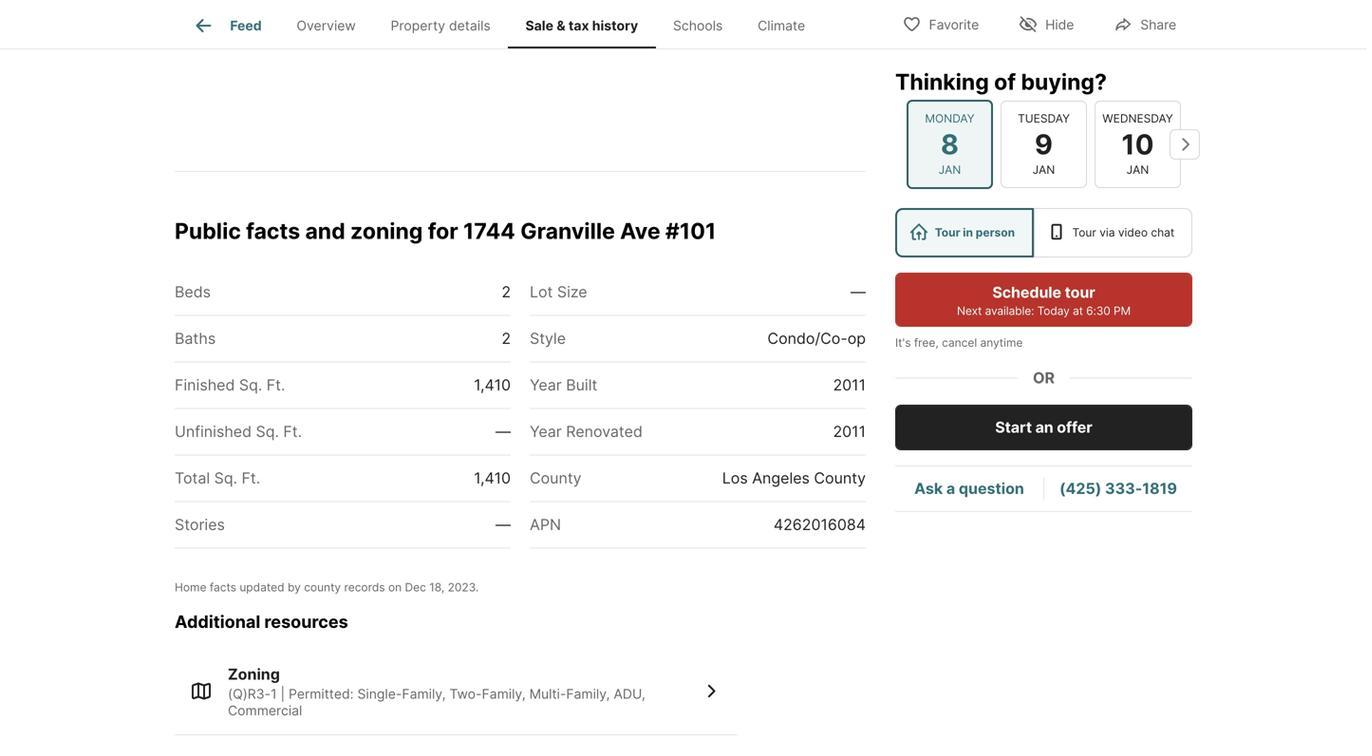 Task type: describe. For each thing, give the bounding box(es) containing it.
thinking
[[896, 68, 990, 95]]

1,410 for finished sq. ft.
[[474, 376, 511, 394]]

listing provided courtesy of combined la/westside mls (claw themls) image
[[607, 12, 647, 35]]

tour via video chat
[[1073, 226, 1175, 239]]

2 for beds
[[502, 283, 511, 301]]

facts for and
[[246, 217, 300, 244]]

buying?
[[1022, 68, 1108, 95]]

public
[[175, 217, 241, 244]]

2011 for year built
[[834, 376, 866, 394]]

ask a question
[[915, 479, 1025, 498]]

anytime
[[981, 336, 1024, 350]]

updated
[[240, 580, 285, 594]]

free,
[[915, 336, 939, 350]]

schools tab
[[656, 3, 741, 48]]

(q)r3-
[[228, 686, 271, 702]]

at
[[1073, 304, 1084, 318]]

schedule tour next available: today at 6:30 pm
[[958, 283, 1131, 318]]

ft. for total sq. ft.
[[242, 469, 260, 487]]

1,410 for total sq. ft.
[[474, 469, 511, 487]]

overview
[[297, 17, 356, 33]]

provided
[[246, 24, 293, 38]]

2023
[[448, 580, 476, 594]]

1 county from the left
[[530, 469, 582, 487]]

tour for tour via video chat
[[1073, 226, 1097, 239]]

6:30
[[1087, 304, 1111, 318]]

courtesy
[[296, 24, 344, 38]]

jan for 9
[[1033, 163, 1056, 177]]

monday
[[926, 111, 975, 125]]

it's free, cancel anytime
[[896, 336, 1024, 350]]

hide button
[[1003, 4, 1091, 43]]

3 family, from the left
[[566, 686, 610, 702]]

sale
[[526, 17, 554, 33]]

sale & tax history tab
[[508, 3, 656, 48]]

start
[[996, 418, 1033, 437]]

ave
[[620, 217, 661, 244]]

two-
[[450, 686, 482, 702]]

share
[[1141, 17, 1177, 33]]

zoning
[[228, 665, 280, 684]]

today
[[1038, 304, 1070, 318]]

it's
[[896, 336, 911, 350]]

favorite button
[[887, 4, 996, 43]]

mls
[[491, 24, 515, 38]]

ask
[[915, 479, 944, 498]]

an
[[1036, 418, 1054, 437]]

1 vertical spatial of
[[995, 68, 1017, 95]]

year for year built
[[530, 376, 562, 394]]

tour via video chat option
[[1034, 208, 1193, 257]]

resources
[[264, 611, 348, 632]]

listing provided courtesy of combined la/westside mls (claw themls)
[[207, 24, 607, 38]]

adu,
[[614, 686, 646, 702]]

baths
[[175, 329, 216, 348]]

in
[[964, 226, 974, 239]]

sale & tax history
[[526, 17, 639, 33]]

ft. for unfinished sq. ft.
[[283, 422, 302, 441]]

4262016084
[[774, 515, 866, 534]]

home facts updated by county records on dec 18, 2023 .
[[175, 580, 479, 594]]

person
[[976, 226, 1016, 239]]

question
[[959, 479, 1025, 498]]

finished
[[175, 376, 235, 394]]

— for sq.
[[496, 422, 511, 441]]

built
[[566, 376, 598, 394]]

(425) 333-1819
[[1060, 479, 1178, 498]]

tuesday
[[1018, 111, 1071, 125]]

style
[[530, 329, 566, 348]]

a
[[947, 479, 956, 498]]

wednesday
[[1103, 111, 1174, 125]]

combined
[[361, 24, 416, 38]]

for
[[428, 217, 459, 244]]

records
[[344, 580, 385, 594]]

video
[[1119, 226, 1149, 239]]

year for year renovated
[[530, 422, 562, 441]]

zoning
[[351, 217, 423, 244]]

chat
[[1152, 226, 1175, 239]]

&
[[557, 17, 566, 33]]

offer
[[1058, 418, 1093, 437]]

stories
[[175, 515, 225, 534]]

overview tab
[[279, 3, 374, 48]]

1
[[271, 686, 277, 702]]

0 horizontal spatial of
[[347, 24, 358, 38]]

year built
[[530, 376, 598, 394]]

property details tab
[[374, 3, 508, 48]]

jan for 8
[[939, 163, 962, 177]]

condo/co-
[[768, 329, 848, 348]]

los
[[723, 469, 748, 487]]

tour
[[1066, 283, 1096, 302]]

los angeles county
[[723, 469, 866, 487]]

public facts and zoning for 1744 granville ave #101
[[175, 217, 716, 244]]

start an offer button
[[896, 405, 1193, 450]]



Task type: vqa. For each thing, say whether or not it's contained in the screenshot.


Task type: locate. For each thing, give the bounding box(es) containing it.
condo/co-op
[[768, 329, 866, 348]]

(425)
[[1060, 479, 1102, 498]]

facts right home
[[210, 580, 237, 594]]

list box
[[896, 208, 1193, 257]]

lot size
[[530, 283, 588, 301]]

1 horizontal spatial county
[[815, 469, 866, 487]]

.
[[476, 580, 479, 594]]

8
[[941, 128, 960, 161]]

jan
[[939, 163, 962, 177], [1033, 163, 1056, 177], [1127, 163, 1150, 177]]

next
[[958, 304, 983, 318]]

0 horizontal spatial county
[[530, 469, 582, 487]]

2 for baths
[[502, 329, 511, 348]]

jan inside monday 8 jan
[[939, 163, 962, 177]]

renovated
[[566, 422, 643, 441]]

sq. right unfinished
[[256, 422, 279, 441]]

2 horizontal spatial family,
[[566, 686, 610, 702]]

2 vertical spatial ft.
[[242, 469, 260, 487]]

sq.
[[239, 376, 262, 394], [256, 422, 279, 441], [214, 469, 238, 487]]

1819
[[1143, 479, 1178, 498]]

feed
[[230, 17, 262, 33]]

1 year from the top
[[530, 376, 562, 394]]

18,
[[430, 580, 445, 594]]

tour left 'via'
[[1073, 226, 1097, 239]]

commercial
[[228, 703, 302, 719]]

start an offer
[[996, 418, 1093, 437]]

pm
[[1114, 304, 1131, 318]]

on
[[389, 580, 402, 594]]

None button
[[907, 100, 994, 189], [1001, 100, 1088, 188], [1095, 100, 1182, 188], [907, 100, 994, 189], [1001, 100, 1088, 188], [1095, 100, 1182, 188]]

1 vertical spatial sq.
[[256, 422, 279, 441]]

finished sq. ft.
[[175, 376, 285, 394]]

2 1,410 from the top
[[474, 469, 511, 487]]

1 vertical spatial facts
[[210, 580, 237, 594]]

2 2 from the top
[[502, 329, 511, 348]]

1 horizontal spatial facts
[[246, 217, 300, 244]]

sq. right the total
[[214, 469, 238, 487]]

0 vertical spatial ft.
[[267, 376, 285, 394]]

0 horizontal spatial facts
[[210, 580, 237, 594]]

thinking of buying?
[[896, 68, 1108, 95]]

via
[[1100, 226, 1116, 239]]

available:
[[986, 304, 1035, 318]]

and
[[305, 217, 346, 244]]

county up apn
[[530, 469, 582, 487]]

tour in person option
[[896, 208, 1034, 257]]

1 vertical spatial ft.
[[283, 422, 302, 441]]

10
[[1122, 128, 1155, 161]]

jan for 10
[[1127, 163, 1150, 177]]

1 horizontal spatial tour
[[1073, 226, 1097, 239]]

2 jan from the left
[[1033, 163, 1056, 177]]

total
[[175, 469, 210, 487]]

county up '4262016084'
[[815, 469, 866, 487]]

1 2 from the top
[[502, 283, 511, 301]]

total sq. ft.
[[175, 469, 260, 487]]

2 2011 from the top
[[834, 422, 866, 441]]

property
[[391, 17, 446, 33]]

2 horizontal spatial jan
[[1127, 163, 1150, 177]]

ft. up the unfinished sq. ft.
[[267, 376, 285, 394]]

schedule
[[993, 283, 1062, 302]]

sq. for total
[[214, 469, 238, 487]]

by
[[288, 580, 301, 594]]

2 tour from the left
[[1073, 226, 1097, 239]]

property details
[[391, 17, 491, 33]]

0 horizontal spatial tour
[[935, 226, 961, 239]]

details
[[449, 17, 491, 33]]

0 vertical spatial year
[[530, 376, 562, 394]]

0 vertical spatial 2
[[502, 283, 511, 301]]

of left buying? at the top right of page
[[995, 68, 1017, 95]]

2011
[[834, 376, 866, 394], [834, 422, 866, 441]]

tab list
[[175, 0, 838, 48]]

beds
[[175, 283, 211, 301]]

1 vertical spatial 1,410
[[474, 469, 511, 487]]

1 1,410 from the top
[[474, 376, 511, 394]]

tour for tour in person
[[935, 226, 961, 239]]

jan inside wednesday 10 jan
[[1127, 163, 1150, 177]]

family, left multi-
[[482, 686, 526, 702]]

feed link
[[192, 14, 262, 37]]

1 family, from the left
[[402, 686, 446, 702]]

1 2011 from the top
[[834, 376, 866, 394]]

|
[[281, 686, 285, 702]]

1,410
[[474, 376, 511, 394], [474, 469, 511, 487]]

listing
[[207, 24, 243, 38]]

— left year renovated
[[496, 422, 511, 441]]

facts for updated
[[210, 580, 237, 594]]

permitted:
[[289, 686, 354, 702]]

angeles
[[753, 469, 810, 487]]

2 left style
[[502, 329, 511, 348]]

unfinished sq. ft.
[[175, 422, 302, 441]]

0 vertical spatial —
[[851, 283, 866, 301]]

2 family, from the left
[[482, 686, 526, 702]]

tab list containing feed
[[175, 0, 838, 48]]

sq. for unfinished
[[256, 422, 279, 441]]

granville
[[521, 217, 615, 244]]

ft. down finished sq. ft.
[[283, 422, 302, 441]]

2 left "lot"
[[502, 283, 511, 301]]

2 county from the left
[[815, 469, 866, 487]]

sq. right 'finished'
[[239, 376, 262, 394]]

year down year built
[[530, 422, 562, 441]]

schools
[[674, 17, 723, 33]]

0 vertical spatial 1,410
[[474, 376, 511, 394]]

home
[[175, 580, 207, 594]]

2011 down "op"
[[834, 376, 866, 394]]

0 horizontal spatial family,
[[402, 686, 446, 702]]

op
[[848, 329, 866, 348]]

1 horizontal spatial family,
[[482, 686, 526, 702]]

la/westside
[[420, 24, 488, 38]]

2011 for year renovated
[[834, 422, 866, 441]]

hide
[[1046, 17, 1075, 33]]

climate tab
[[741, 3, 823, 48]]

9
[[1035, 128, 1054, 161]]

apn
[[530, 515, 561, 534]]

monday 8 jan
[[926, 111, 975, 177]]

0 horizontal spatial jan
[[939, 163, 962, 177]]

ft.
[[267, 376, 285, 394], [283, 422, 302, 441], [242, 469, 260, 487]]

jan down the 8
[[939, 163, 962, 177]]

family, left two-
[[402, 686, 446, 702]]

jan down 10
[[1127, 163, 1150, 177]]

jan down the 9 at the top of the page
[[1033, 163, 1056, 177]]

1 tour from the left
[[935, 226, 961, 239]]

facts left and
[[246, 217, 300, 244]]

year left the built
[[530, 376, 562, 394]]

—
[[851, 283, 866, 301], [496, 422, 511, 441], [496, 515, 511, 534]]

0 vertical spatial facts
[[246, 217, 300, 244]]

themls)
[[558, 24, 607, 38]]

of right courtesy
[[347, 24, 358, 38]]

tour left in
[[935, 226, 961, 239]]

2 vertical spatial sq.
[[214, 469, 238, 487]]

1 vertical spatial 2
[[502, 329, 511, 348]]

year
[[530, 376, 562, 394], [530, 422, 562, 441]]

jan inside tuesday 9 jan
[[1033, 163, 1056, 177]]

0 vertical spatial sq.
[[239, 376, 262, 394]]

next image
[[1170, 129, 1201, 159]]

(claw
[[518, 24, 555, 38]]

year renovated
[[530, 422, 643, 441]]

1 horizontal spatial jan
[[1033, 163, 1056, 177]]

ft. down the unfinished sq. ft.
[[242, 469, 260, 487]]

3 jan from the left
[[1127, 163, 1150, 177]]

#101
[[666, 217, 716, 244]]

(425) 333-1819 link
[[1060, 479, 1178, 498]]

— for size
[[851, 283, 866, 301]]

tour in person
[[935, 226, 1016, 239]]

2
[[502, 283, 511, 301], [502, 329, 511, 348]]

additional resources
[[175, 611, 348, 632]]

1 vertical spatial 2011
[[834, 422, 866, 441]]

list box containing tour in person
[[896, 208, 1193, 257]]

0 vertical spatial 2011
[[834, 376, 866, 394]]

2 vertical spatial —
[[496, 515, 511, 534]]

cancel
[[943, 336, 978, 350]]

1 jan from the left
[[939, 163, 962, 177]]

multi-
[[530, 686, 567, 702]]

1 vertical spatial year
[[530, 422, 562, 441]]

— up "op"
[[851, 283, 866, 301]]

family, left adu,
[[566, 686, 610, 702]]

0 vertical spatial of
[[347, 24, 358, 38]]

ft. for finished sq. ft.
[[267, 376, 285, 394]]

1744
[[464, 217, 516, 244]]

1 vertical spatial —
[[496, 422, 511, 441]]

sq. for finished
[[239, 376, 262, 394]]

single-
[[358, 686, 402, 702]]

tuesday 9 jan
[[1018, 111, 1071, 177]]

history
[[593, 17, 639, 33]]

wednesday 10 jan
[[1103, 111, 1174, 177]]

2011 up los angeles county
[[834, 422, 866, 441]]

— left apn
[[496, 515, 511, 534]]

additional
[[175, 611, 261, 632]]

1 horizontal spatial of
[[995, 68, 1017, 95]]

2 year from the top
[[530, 422, 562, 441]]



